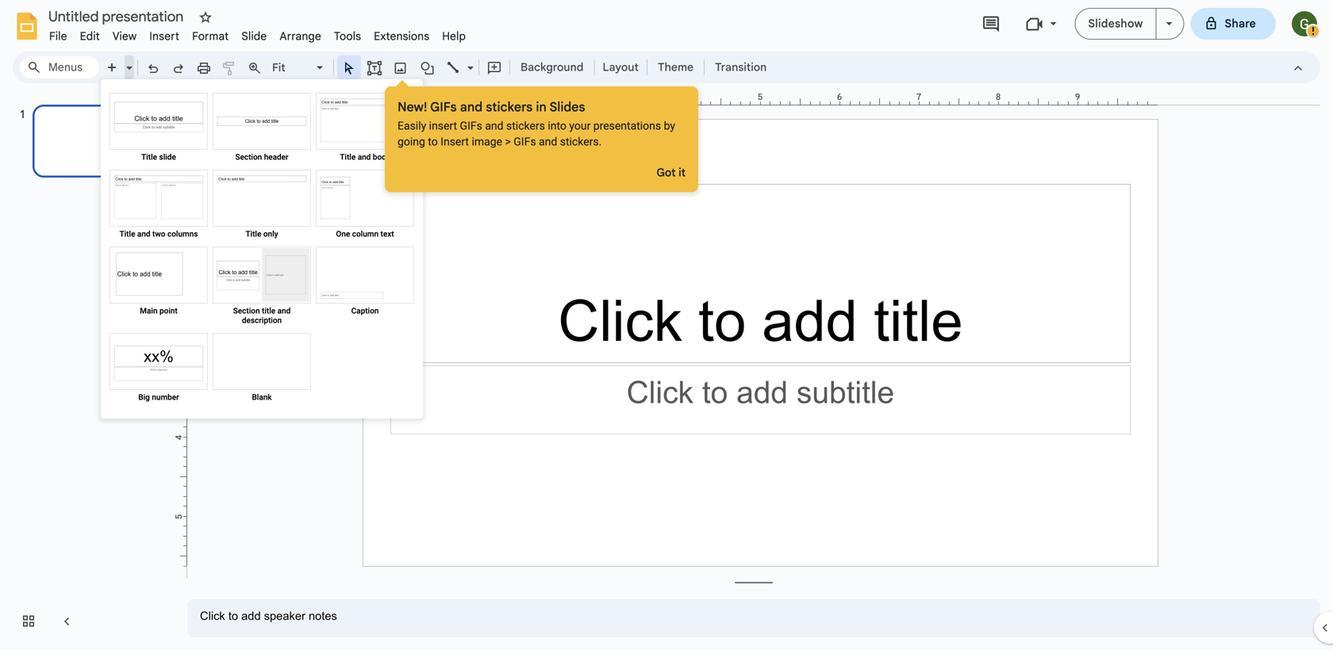 Task type: locate. For each thing, give the bounding box(es) containing it.
extensions
[[374, 29, 429, 43]]

insert inside new! gifs and stickers in slides easily insert gifs and stickers into your presentations by going to insert image > gifs and stickers.
[[441, 135, 469, 148]]

section left header
[[235, 152, 262, 162]]

navigation
[[0, 90, 175, 651]]

row down description
[[107, 331, 417, 408]]

one
[[336, 229, 350, 239]]

by
[[664, 119, 675, 133]]

Zoom field
[[267, 56, 330, 80]]

theme
[[658, 60, 694, 74]]

layout button
[[598, 56, 644, 79]]

background button
[[513, 56, 591, 79]]

gifs right >
[[514, 135, 536, 148]]

gifs
[[430, 99, 457, 115], [460, 119, 482, 133], [514, 135, 536, 148]]

shape image
[[419, 56, 437, 79]]

gifs up insert
[[430, 99, 457, 115]]

stickers left in
[[486, 99, 533, 115]]

help
[[442, 29, 466, 43]]

3 row from the top
[[107, 244, 417, 331]]

insert right view menu item
[[149, 29, 179, 43]]

row
[[107, 90, 417, 167], [107, 167, 417, 244], [107, 244, 417, 331], [107, 331, 417, 408]]

1 vertical spatial insert
[[441, 135, 469, 148]]

main point
[[140, 306, 178, 316]]

section inside the section title and description
[[233, 306, 260, 316]]

Rename text field
[[43, 6, 193, 25]]

edit menu item
[[74, 27, 106, 46]]

number
[[152, 393, 179, 402]]

title
[[262, 306, 275, 316]]

1 row from the top
[[107, 90, 417, 167]]

file menu item
[[43, 27, 74, 46]]

1 vertical spatial stickers
[[506, 119, 545, 133]]

title slide
[[141, 152, 176, 162]]

stickers
[[486, 99, 533, 115], [506, 119, 545, 133]]

view
[[113, 29, 137, 43]]

slides
[[549, 99, 585, 115]]

title
[[141, 152, 157, 162], [340, 152, 356, 162], [119, 229, 135, 239], [246, 229, 261, 239]]

transition button
[[708, 56, 774, 79]]

title left body
[[340, 152, 356, 162]]

text
[[381, 229, 394, 239]]

going
[[398, 135, 425, 148]]

two
[[152, 229, 165, 239]]

arrange
[[280, 29, 321, 43]]

your
[[569, 119, 591, 133]]

0 vertical spatial section
[[235, 152, 262, 162]]

>
[[505, 135, 511, 148]]

insert
[[429, 119, 457, 133]]

presentations
[[593, 119, 661, 133]]

row containing big number
[[107, 331, 417, 408]]

0 horizontal spatial gifs
[[430, 99, 457, 115]]

share button
[[1191, 8, 1276, 40]]

title left the only
[[246, 229, 261, 239]]

and
[[460, 99, 483, 115], [485, 119, 504, 133], [539, 135, 557, 148], [358, 152, 371, 162], [137, 229, 150, 239], [277, 306, 291, 316]]

menu bar containing file
[[43, 21, 472, 47]]

gifs up image
[[460, 119, 482, 133]]

4 row from the top
[[107, 331, 417, 408]]

view menu item
[[106, 27, 143, 46]]

insert image image
[[392, 56, 410, 79]]

2 horizontal spatial gifs
[[514, 135, 536, 148]]

1 vertical spatial gifs
[[460, 119, 482, 133]]

menu bar banner
[[0, 0, 1333, 651]]

title left two
[[119, 229, 135, 239]]

slideshow
[[1088, 17, 1143, 31]]

slideshow button
[[1075, 8, 1157, 40]]

row containing title slide
[[107, 90, 417, 167]]

2 row from the top
[[107, 167, 417, 244]]

blank
[[252, 393, 272, 402]]

title for title and two columns
[[119, 229, 135, 239]]

row down zoom text field in the top of the page
[[107, 90, 417, 167]]

transition
[[715, 60, 767, 74]]

row containing title and two columns
[[107, 167, 417, 244]]

section title and description
[[233, 306, 291, 325]]

format
[[192, 29, 229, 43]]

1 horizontal spatial insert
[[441, 135, 469, 148]]

stickers up >
[[506, 119, 545, 133]]

1 vertical spatial section
[[233, 306, 260, 316]]

easily
[[398, 119, 426, 133]]

insert down insert
[[441, 135, 469, 148]]

main toolbar
[[98, 56, 775, 80]]

title left slide
[[141, 152, 157, 162]]

row down section header
[[107, 167, 417, 244]]

menu bar
[[43, 21, 472, 47]]

section left title
[[233, 306, 260, 316]]

arrange menu item
[[273, 27, 328, 46]]

0 vertical spatial gifs
[[430, 99, 457, 115]]

slide menu item
[[235, 27, 273, 46]]

background
[[521, 60, 584, 74]]

row down title only
[[107, 244, 417, 331]]

insert
[[149, 29, 179, 43], [441, 135, 469, 148]]

image
[[472, 135, 502, 148]]

section
[[235, 152, 262, 162], [233, 306, 260, 316]]

0 vertical spatial insert
[[149, 29, 179, 43]]

0 horizontal spatial insert
[[149, 29, 179, 43]]



Task type: describe. For each thing, give the bounding box(es) containing it.
header
[[264, 152, 288, 162]]

2 vertical spatial gifs
[[514, 135, 536, 148]]

theme button
[[651, 56, 701, 79]]

body
[[373, 152, 390, 162]]

edit
[[80, 29, 100, 43]]

title for title and body
[[340, 152, 356, 162]]

slide
[[242, 29, 267, 43]]

menu bar inside menu bar banner
[[43, 21, 472, 47]]

insert inside menu item
[[149, 29, 179, 43]]

new! gifs and stickers in slides application
[[0, 0, 1333, 651]]

into
[[548, 119, 566, 133]]

help menu item
[[436, 27, 472, 46]]

tools menu item
[[328, 27, 367, 46]]

to
[[428, 135, 438, 148]]

title for title only
[[246, 229, 261, 239]]

title and body
[[340, 152, 390, 162]]

title and two columns
[[119, 229, 198, 239]]

description
[[242, 316, 282, 325]]

Menus field
[[20, 56, 99, 79]]

new! gifs and stickers in slides easily insert gifs and stickers into your presentations by going to insert image > gifs and stickers.
[[398, 99, 675, 148]]

slide
[[159, 152, 176, 162]]

in
[[536, 99, 547, 115]]

section header
[[235, 152, 288, 162]]

only
[[263, 229, 278, 239]]

main
[[140, 306, 158, 316]]

0 vertical spatial stickers
[[486, 99, 533, 115]]

stickers.
[[560, 135, 602, 148]]

file
[[49, 29, 67, 43]]

title for title slide
[[141, 152, 157, 162]]

Zoom text field
[[270, 56, 314, 79]]

big number
[[138, 393, 179, 402]]

column
[[352, 229, 379, 239]]

new!
[[398, 99, 427, 115]]

title only
[[246, 229, 278, 239]]

got it
[[657, 166, 686, 180]]

got it button
[[657, 166, 686, 180]]

layout
[[603, 60, 639, 74]]

1 horizontal spatial gifs
[[460, 119, 482, 133]]

share
[[1225, 17, 1256, 31]]

caption
[[351, 306, 379, 316]]

section for section title and description
[[233, 306, 260, 316]]

section for section header
[[235, 152, 262, 162]]

big
[[138, 393, 150, 402]]

it
[[679, 166, 686, 180]]

insert menu item
[[143, 27, 186, 46]]

presentation options image
[[1166, 22, 1172, 25]]

columns
[[167, 229, 198, 239]]

Star checkbox
[[194, 6, 217, 29]]

point
[[159, 306, 178, 316]]

new! gifs and stickers in slides dialog
[[385, 79, 698, 192]]

one column text
[[336, 229, 394, 239]]

tools
[[334, 29, 361, 43]]

and inside the section title and description
[[277, 306, 291, 316]]

row containing main point
[[107, 244, 417, 331]]

navigation inside the new! gifs and stickers in slides application
[[0, 90, 175, 651]]

got
[[657, 166, 676, 180]]

extensions menu item
[[367, 27, 436, 46]]

format menu item
[[186, 27, 235, 46]]



Task type: vqa. For each thing, say whether or not it's contained in the screenshot.
"share"
yes



